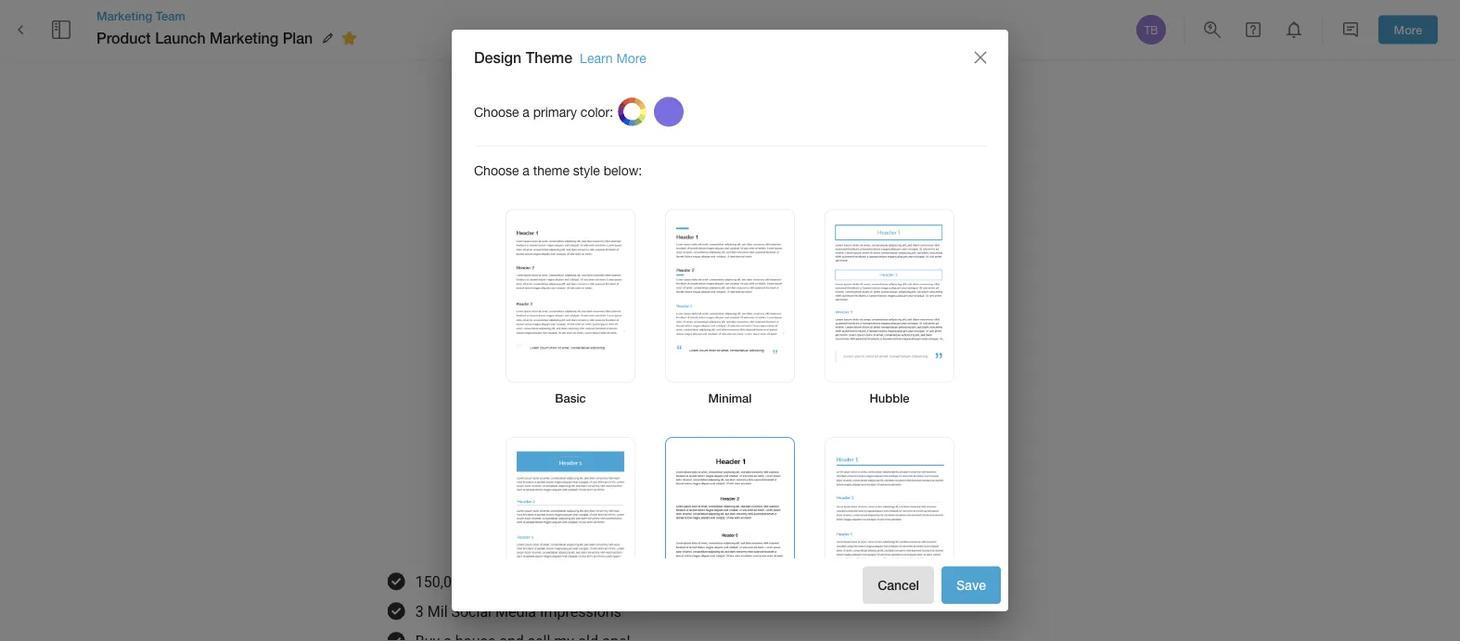 Task type: locate. For each thing, give the bounding box(es) containing it.
1 horizontal spatial plan
[[836, 183, 985, 292]]

1,
[[818, 332, 843, 376]]

0 horizontal spatial product
[[96, 29, 151, 47]]

remove favorite image
[[338, 27, 360, 49]]

cancel button
[[863, 566, 934, 604]]

1 horizontal spatial product launch marketing plan
[[467, 94, 1012, 292]]

save
[[957, 578, 986, 593]]

1 horizontal spatial product
[[467, 94, 731, 203]]

choose down design
[[474, 104, 519, 119]]

primary
[[533, 104, 577, 119]]

1 horizontal spatial more
[[1394, 22, 1423, 37]]

team
[[156, 8, 185, 23]]

2 vertical spatial marketing
[[476, 183, 817, 292]]

jan
[[761, 332, 811, 376]]

style
[[573, 163, 600, 178]]

basic
[[555, 391, 586, 406]]

1 vertical spatial more
[[617, 50, 646, 66]]

impressions
[[540, 601, 622, 622]]

learn
[[580, 50, 613, 66]]

2 horizontal spatial marketing
[[476, 183, 817, 292]]

1 vertical spatial product launch marketing plan
[[467, 94, 1012, 292]]

product
[[96, 29, 151, 47], [467, 94, 731, 203]]

📅 launch date: jan 1, 2022
[[542, 332, 918, 376]]

0 vertical spatial choose
[[474, 104, 519, 119]]

design
[[474, 49, 522, 66]]

0 horizontal spatial more
[[617, 50, 646, 66]]

plan
[[283, 29, 313, 47], [836, 183, 985, 292]]

choose left "theme"
[[474, 163, 519, 178]]

theme
[[533, 163, 570, 178]]

0 vertical spatial a
[[523, 104, 530, 119]]

0 horizontal spatial product launch marketing plan
[[96, 29, 313, 47]]

more inside design theme learn more
[[617, 50, 646, 66]]

0 vertical spatial product launch marketing plan
[[96, 29, 313, 47]]

150,000
[[416, 571, 468, 593]]

a left "theme"
[[523, 163, 530, 178]]

more inside button
[[1394, 22, 1423, 37]]

more
[[1394, 22, 1423, 37], [617, 50, 646, 66]]

1 vertical spatial marketing
[[210, 29, 279, 47]]

0 vertical spatial product
[[96, 29, 151, 47]]

a
[[523, 104, 530, 119], [523, 163, 530, 178]]

2022
[[850, 332, 918, 376]]

0 horizontal spatial plan
[[283, 29, 313, 47]]

a for theme
[[523, 163, 530, 178]]

marketing left "team"
[[96, 8, 152, 23]]

0 vertical spatial more
[[1394, 22, 1423, 37]]

marketing down marketing team link
[[210, 29, 279, 47]]

theme
[[526, 49, 573, 66]]

a left primary
[[523, 104, 530, 119]]

0 vertical spatial marketing
[[96, 8, 152, 23]]

marketing down below:
[[476, 183, 817, 292]]

product launch marketing plan
[[96, 29, 313, 47], [467, 94, 1012, 292]]

choose
[[474, 104, 519, 119], [474, 163, 519, 178]]

tb
[[1144, 23, 1159, 36]]

1 vertical spatial a
[[523, 163, 530, 178]]

🏁 launch goals
[[567, 479, 894, 545]]

0 horizontal spatial marketing
[[96, 8, 152, 23]]

launch
[[155, 29, 206, 47], [750, 94, 994, 203], [579, 332, 677, 376], [622, 479, 768, 545]]

below:
[[604, 163, 642, 178]]

1 a from the top
[[523, 104, 530, 119]]

2 choose from the top
[[474, 163, 519, 178]]

3
[[416, 601, 424, 622]]

2 a from the top
[[523, 163, 530, 178]]

1 choose from the top
[[474, 104, 519, 119]]

1 horizontal spatial marketing
[[210, 29, 279, 47]]

a for primary
[[523, 104, 530, 119]]

marketing
[[96, 8, 152, 23], [210, 29, 279, 47], [476, 183, 817, 292]]

150,000 thousand downloads 3 mil social media impressions
[[416, 571, 622, 622]]

1 vertical spatial choose
[[474, 163, 519, 178]]

cancel
[[878, 578, 920, 593]]



Task type: vqa. For each thing, say whether or not it's contained in the screenshot.
Media
yes



Task type: describe. For each thing, give the bounding box(es) containing it.
design theme learn more
[[474, 49, 646, 66]]

choose a primary color:
[[474, 104, 613, 119]]

color:
[[581, 104, 613, 119]]

choose for choose a theme style below:
[[474, 163, 519, 178]]

hubble
[[870, 391, 910, 406]]

📅
[[542, 332, 572, 376]]

marketing team
[[96, 8, 185, 23]]

minimal
[[708, 391, 752, 406]]

thousand
[[472, 571, 538, 593]]

media
[[495, 601, 536, 622]]

social
[[451, 601, 492, 622]]

design theme dialog
[[452, 30, 1009, 641]]

🏁
[[567, 479, 611, 545]]

date:
[[684, 332, 754, 376]]

goals
[[780, 479, 894, 545]]

mil
[[428, 601, 448, 622]]

1 vertical spatial plan
[[836, 183, 985, 292]]

0 vertical spatial plan
[[283, 29, 313, 47]]

tb button
[[1134, 12, 1169, 47]]

save button
[[942, 566, 1001, 604]]

marketing team link
[[96, 7, 363, 24]]

more button
[[1379, 15, 1438, 44]]

1 vertical spatial product
[[467, 94, 731, 203]]

downloads
[[541, 571, 614, 593]]

choose for choose a primary color:
[[474, 104, 519, 119]]

choose a theme style below:
[[474, 163, 642, 178]]

learn more link
[[580, 50, 646, 66]]



